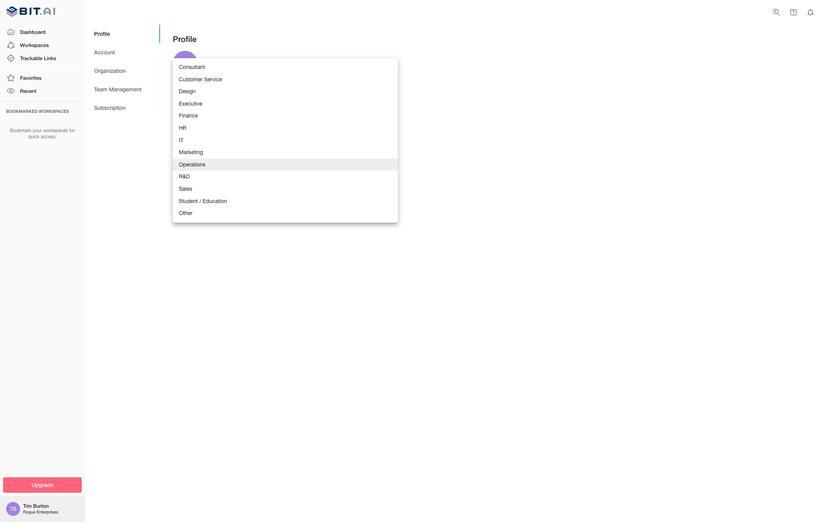 Task type: vqa. For each thing, say whether or not it's contained in the screenshot.
the that
no



Task type: describe. For each thing, give the bounding box(es) containing it.
it option
[[173, 134, 398, 147]]

consultant
[[179, 64, 205, 70]]

workspaces button
[[0, 38, 85, 52]]

trackable links button
[[0, 52, 85, 65]]

1 horizontal spatial profile
[[173, 34, 197, 44]]

changes
[[193, 188, 215, 195]]

workspaces
[[39, 109, 69, 114]]

subscription
[[94, 104, 126, 111]]

bookmarked workspaces
[[6, 109, 69, 114]]

trackable links
[[20, 55, 56, 61]]

finance option
[[173, 110, 398, 122]]

hr option
[[173, 122, 398, 134]]

recent button
[[0, 85, 85, 98]]

r&d
[[179, 174, 190, 180]]

education
[[203, 198, 227, 204]]

workspaces
[[43, 128, 68, 133]]

marketing option
[[173, 147, 398, 159]]

quick
[[28, 134, 39, 140]]

favorites button
[[0, 71, 85, 85]]

John text field
[[173, 97, 282, 110]]

for
[[69, 128, 75, 133]]

burton
[[33, 503, 49, 510]]

bookmark your workspaces for quick access.
[[10, 128, 75, 140]]

executive
[[179, 101, 202, 107]]

finance
[[179, 113, 198, 119]]

favorites
[[20, 75, 41, 81]]

links
[[44, 55, 56, 61]]

it
[[179, 137, 183, 143]]

dashboard
[[20, 29, 46, 35]]

operations button
[[173, 159, 398, 171]]

rogue
[[23, 510, 36, 515]]

operations for operations popup button
[[173, 161, 203, 168]]

design
[[179, 88, 196, 95]]

trackable
[[20, 55, 42, 61]]

recent
[[20, 88, 37, 94]]

save changes button
[[173, 184, 221, 199]]

bookmark
[[10, 128, 31, 133]]



Task type: locate. For each thing, give the bounding box(es) containing it.
0 vertical spatial tb
[[179, 58, 191, 69]]

operations inside option
[[179, 162, 206, 168]]

customer
[[179, 76, 203, 82]]

your
[[33, 128, 42, 133]]

operations
[[173, 161, 203, 168], [179, 162, 206, 168]]

management
[[109, 86, 142, 92]]

consultant option
[[173, 61, 398, 74]]

0 horizontal spatial tb
[[10, 506, 17, 513]]

tab list containing profile
[[85, 25, 160, 117]]

tb button
[[173, 51, 211, 76]]

operations up r&d
[[173, 161, 203, 168]]

subscription link
[[85, 99, 160, 117]]

dashboard button
[[0, 25, 85, 38]]

tb
[[179, 58, 191, 69], [10, 506, 17, 513]]

workspaces
[[20, 42, 49, 48]]

sales option
[[173, 183, 398, 195]]

organization link
[[85, 62, 160, 80]]

save
[[179, 188, 191, 195]]

1 vertical spatial tb
[[10, 506, 17, 513]]

marketing
[[179, 149, 203, 156]]

tim burton rogue enterprises
[[23, 503, 58, 515]]

profile up account
[[94, 30, 110, 37]]

save changes
[[179, 188, 215, 195]]

/
[[199, 198, 201, 204]]

1 horizontal spatial tb
[[179, 58, 191, 69]]

tb inside button
[[179, 58, 191, 69]]

team
[[94, 86, 107, 92]]

0 horizontal spatial profile
[[94, 30, 110, 37]]

2 operations from the left
[[179, 162, 206, 168]]

executive option
[[173, 98, 398, 110]]

design option
[[173, 86, 398, 98]]

customer service option
[[173, 74, 398, 86]]

student / education option
[[173, 195, 398, 208]]

tb up customer
[[179, 58, 191, 69]]

access.
[[41, 134, 57, 140]]

r&d option
[[173, 171, 398, 183]]

student / education
[[179, 198, 227, 204]]

account link
[[85, 43, 160, 62]]

operations inside popup button
[[173, 161, 203, 168]]

operations for the operations option
[[179, 162, 206, 168]]

account
[[94, 49, 115, 55]]

team management link
[[85, 80, 160, 99]]

list box
[[173, 58, 398, 223]]

tb left tim
[[10, 506, 17, 513]]

hr
[[179, 125, 187, 131]]

other option
[[173, 208, 398, 220]]

enterprises
[[37, 510, 58, 515]]

operations down marketing in the top of the page
[[179, 162, 206, 168]]

CEO text field
[[173, 128, 398, 141]]

profile link
[[85, 25, 160, 43]]

operations option
[[173, 159, 398, 171]]

tim
[[23, 503, 32, 510]]

upgrade button
[[3, 478, 82, 493]]

team management
[[94, 86, 142, 92]]

student
[[179, 198, 198, 204]]

tab list
[[85, 25, 160, 117]]

sales
[[179, 186, 192, 192]]

other
[[179, 210, 192, 216]]

list box containing consultant
[[173, 58, 398, 223]]

profile up tb button
[[173, 34, 197, 44]]

upgrade
[[32, 482, 53, 489]]

organization
[[94, 67, 126, 74]]

profile
[[94, 30, 110, 37], [173, 34, 197, 44]]

bookmarked
[[6, 109, 38, 114]]

1 operations from the left
[[173, 161, 203, 168]]

service
[[204, 76, 222, 82]]

customer service
[[179, 76, 222, 82]]



